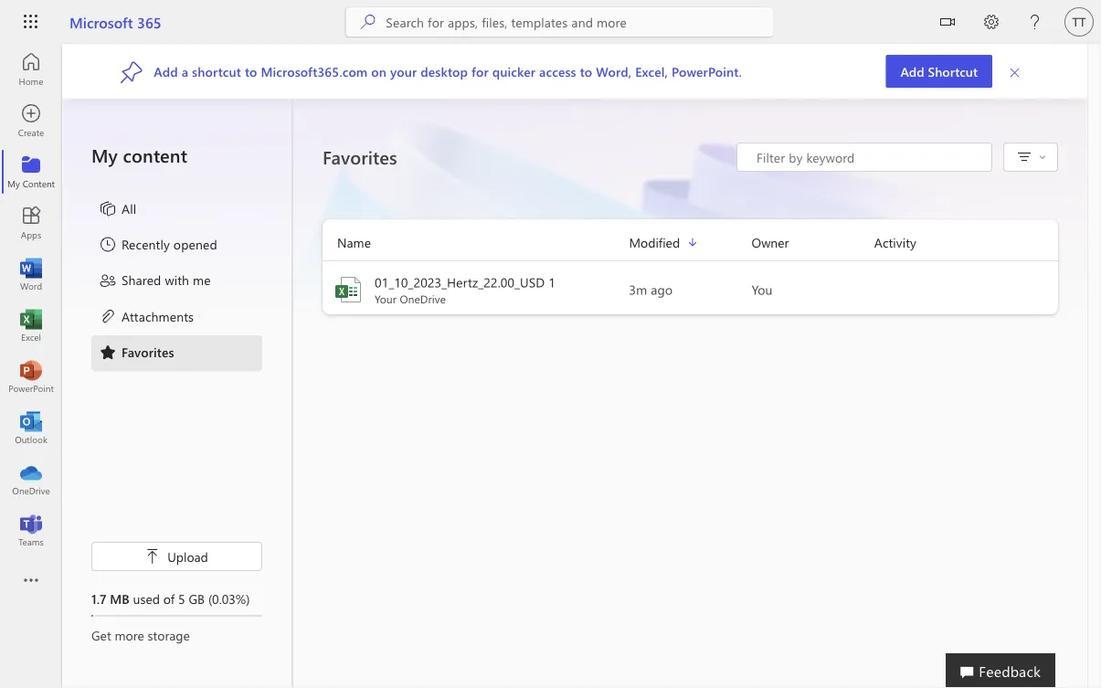 Task type: vqa. For each thing, say whether or not it's contained in the screenshot.

yes



Task type: locate. For each thing, give the bounding box(es) containing it.
excel image left your
[[334, 275, 363, 304]]

apps image
[[22, 214, 40, 232]]

owner button
[[752, 232, 874, 253]]

shared
[[122, 271, 161, 288]]

my content
[[91, 143, 187, 167]]

1 vertical spatial favorites
[[122, 343, 174, 360]]

displaying 1 out of 3 files. status
[[737, 143, 993, 172]]

a
[[182, 63, 188, 80]]

1.7 mb used of 5 gb (0.03%)
[[91, 590, 250, 607]]

shared with me
[[122, 271, 211, 288]]

feedback button
[[946, 654, 1056, 688]]

1 horizontal spatial add
[[901, 63, 925, 80]]

on
[[371, 63, 387, 80]]

excel image up powerpoint icon
[[22, 316, 40, 335]]

1 to from the left
[[245, 63, 257, 80]]

add a shortcut to microsoft365.com on your desktop for quicker access to word, excel, powerpoint.
[[154, 63, 742, 80]]

used
[[133, 590, 160, 607]]

to
[[245, 63, 257, 80], [580, 63, 593, 80]]

your
[[390, 63, 417, 80]]

onedrive image
[[22, 470, 40, 488]]

you
[[752, 281, 773, 298]]

tt button
[[1057, 0, 1101, 44]]

my content image
[[22, 163, 40, 181]]

desktop
[[421, 63, 468, 80]]

add shortcut
[[901, 63, 978, 80]]

favorites down attachments element
[[122, 343, 174, 360]]

word image
[[22, 265, 40, 283]]

Search box. Suggestions appear as you type. search field
[[386, 7, 774, 37]]

activity
[[874, 234, 917, 251]]

create image
[[22, 112, 40, 130]]

storage
[[148, 627, 190, 643]]

my content left pane navigation navigation
[[62, 99, 292, 688]]

microsoft 365
[[69, 12, 162, 32]]

row
[[323, 232, 1058, 261]]

to left 'word,'
[[580, 63, 593, 80]]

0 vertical spatial favorites
[[323, 145, 397, 169]]

Filter by keyword text field
[[755, 148, 983, 166]]

0 horizontal spatial add
[[154, 63, 178, 80]]

0 horizontal spatial to
[[245, 63, 257, 80]]

to right shortcut
[[245, 63, 257, 80]]

name
[[337, 234, 371, 251]]

excel image
[[334, 275, 363, 304], [22, 316, 40, 335]]

add left a
[[154, 63, 178, 80]]

0 vertical spatial excel image
[[334, 275, 363, 304]]

1 horizontal spatial excel image
[[334, 275, 363, 304]]

favorites inside menu
[[122, 343, 174, 360]]

add inside button
[[901, 63, 925, 80]]

add
[[901, 63, 925, 80], [154, 63, 178, 80]]

favorites up name
[[323, 145, 397, 169]]

1 horizontal spatial favorites
[[323, 145, 397, 169]]

1 vertical spatial excel image
[[22, 316, 40, 335]]

1 horizontal spatial to
[[580, 63, 593, 80]]

add for add shortcut
[[901, 63, 925, 80]]

row containing name
[[323, 232, 1058, 261]]

 button
[[926, 0, 970, 47]]

 button
[[1010, 144, 1052, 170]]

favorites
[[323, 145, 397, 169], [122, 343, 174, 360]]

modified
[[629, 234, 680, 251]]

excel image inside name 01_10_2023_hertz_22.00_usd 1 cell
[[334, 275, 363, 304]]

1 add from the left
[[901, 63, 925, 80]]

upload
[[167, 548, 208, 565]]

quicker
[[492, 63, 536, 80]]

None search field
[[346, 7, 774, 37]]

recently
[[122, 236, 170, 252]]

attachments
[[122, 307, 194, 324]]

01_10_2023_hertz_22.00_usd 1 your onedrive
[[375, 274, 556, 306]]

navigation
[[0, 44, 62, 556]]

menu
[[91, 192, 262, 371]]

add left shortcut
[[901, 63, 925, 80]]

2 add from the left
[[154, 63, 178, 80]]

of
[[163, 590, 175, 607]]

onedrive
[[400, 292, 446, 306]]

0 horizontal spatial favorites
[[122, 343, 174, 360]]

menu containing all
[[91, 192, 262, 371]]

3m ago
[[629, 281, 673, 298]]



Task type: describe. For each thing, give the bounding box(es) containing it.
activity, column 4 of 4 column header
[[874, 232, 1058, 253]]

all element
[[99, 199, 136, 221]]

0 horizontal spatial excel image
[[22, 316, 40, 335]]

word,
[[596, 63, 632, 80]]

favorites element
[[99, 343, 174, 364]]

365
[[137, 12, 162, 32]]

mb
[[110, 590, 130, 607]]

microsoft365.com
[[261, 63, 368, 80]]

your
[[375, 292, 397, 306]]

excel,
[[635, 63, 668, 80]]

recently opened
[[122, 236, 217, 252]]

dismiss this dialog image
[[1009, 63, 1022, 79]]

view more apps image
[[22, 572, 40, 590]]

teams image
[[22, 521, 40, 539]]

owner
[[752, 234, 789, 251]]

content
[[123, 143, 187, 167]]

name button
[[323, 232, 629, 253]]

01_10_2023_hertz_22.00_usd
[[375, 274, 545, 291]]

modified button
[[629, 232, 752, 253]]

1
[[549, 274, 556, 291]]

attachments element
[[99, 307, 194, 329]]

powerpoint image
[[22, 367, 40, 386]]

5
[[178, 590, 185, 607]]

a2hs image
[[121, 60, 143, 83]]

add for add a shortcut to microsoft365.com on your desktop for quicker access to word, excel, powerpoint.
[[154, 63, 178, 80]]

get more storage button
[[91, 626, 262, 644]]

outlook image
[[22, 419, 40, 437]]

my
[[91, 143, 118, 167]]

1.7
[[91, 590, 106, 607]]


[[1039, 154, 1047, 161]]

more
[[115, 627, 144, 643]]

access
[[539, 63, 577, 80]]

gb
[[189, 590, 205, 607]]

with
[[165, 271, 189, 288]]

(0.03%)
[[208, 590, 250, 607]]

me
[[193, 271, 211, 288]]

microsoft 365 banner
[[0, 0, 1101, 47]]

ago
[[651, 281, 673, 298]]

get
[[91, 627, 111, 643]]

3m
[[629, 281, 647, 298]]

menu inside my content left pane navigation navigation
[[91, 192, 262, 371]]

 upload
[[145, 548, 208, 565]]

home image
[[22, 60, 40, 79]]

tt
[[1073, 15, 1086, 29]]

all
[[122, 200, 136, 217]]

shortcut
[[928, 63, 978, 80]]

name 01_10_2023_hertz_22.00_usd 1 cell
[[323, 273, 629, 306]]

feedback
[[979, 661, 1041, 680]]

powerpoint.
[[672, 63, 742, 80]]

for
[[472, 63, 489, 80]]


[[940, 15, 955, 29]]

get more storage
[[91, 627, 190, 643]]

shortcut
[[192, 63, 241, 80]]


[[145, 549, 160, 564]]

shared with me element
[[99, 271, 211, 293]]

opened
[[174, 236, 217, 252]]

recently opened element
[[99, 235, 217, 257]]

2 to from the left
[[580, 63, 593, 80]]

add shortcut button
[[886, 55, 993, 88]]

microsoft
[[69, 12, 133, 32]]



